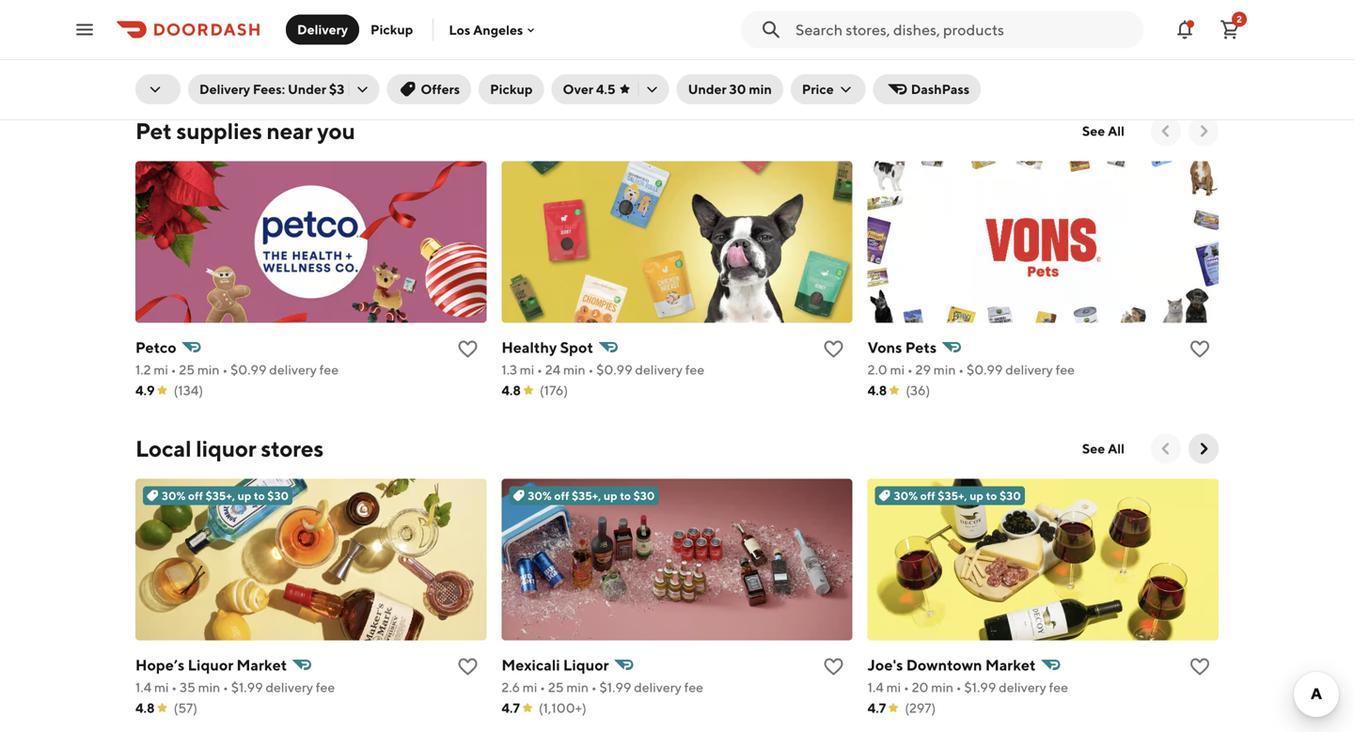 Task type: describe. For each thing, give the bounding box(es) containing it.
stores
[[261, 436, 324, 462]]

delivery for delivery
[[297, 22, 348, 37]]

market for joe's downtown market
[[986, 657, 1036, 675]]

wine
[[179, 21, 217, 39]]

offers button
[[387, 74, 471, 104]]

0 vertical spatial pickup button
[[359, 15, 425, 45]]

• left the 35
[[171, 680, 177, 696]]

see for local liquor stores
[[1083, 441, 1106, 457]]

fee for hope's
[[316, 680, 335, 696]]

$35+, for mexicali
[[572, 490, 602, 503]]

downtown
[[907, 657, 983, 675]]

$0.99 inside bunker hill market & deli 0.5 mi • 17 min • $0.99 delivery fee
[[964, 44, 1001, 60]]

cream
[[573, 21, 619, 39]]

mi right '1.2'
[[154, 362, 168, 378]]

1.4 for joe's downtown market
[[868, 680, 884, 696]]

hope's liquor market
[[135, 657, 287, 675]]

min for hope's liquor market
[[198, 680, 220, 696]]

click to add this store to your saved list image for healthy spot
[[823, 338, 845, 361]]

over
[[563, 81, 594, 97]]

1 vertical spatial pickup
[[490, 81, 533, 97]]

2.6 mi • 25 min • $1.99 delivery fee
[[502, 680, 704, 696]]

up for joe's downtown market
[[970, 490, 984, 503]]

4.7 for joe's downtown market
[[868, 701, 886, 716]]

fee for mexicali
[[684, 680, 704, 696]]

$35+, for hope's
[[206, 490, 235, 503]]

to for hope's liquor market
[[254, 490, 265, 503]]

(134)
[[174, 383, 203, 398]]

30% for hope's
[[162, 490, 186, 503]]

min for vons pets
[[934, 362, 956, 378]]

delivery for joe's
[[999, 680, 1047, 696]]

market for hope's liquor market
[[237, 657, 287, 675]]

• down store search: begin typing to search for stores available on doordash text box
[[956, 44, 962, 60]]

see all link for local liquor stores
[[1071, 434, 1136, 464]]

jason wine & spirits
[[135, 21, 278, 39]]

4.8 for hope's liquor market
[[135, 701, 155, 716]]

$1.99 for joe's downtown market
[[965, 680, 997, 696]]

bunker hill market & deli 0.5 mi • 17 min • $0.99 delivery fee
[[868, 21, 1073, 60]]

fee for joe's
[[1049, 680, 1069, 696]]

30% for joe's
[[894, 490, 918, 503]]

(297)
[[905, 701, 936, 716]]

all for pet supplies near you
[[1108, 123, 1125, 139]]

1 horizontal spatial pickup button
[[479, 74, 544, 104]]

(57)
[[174, 701, 198, 716]]

2.0
[[868, 362, 888, 378]]

2 button
[[1212, 11, 1249, 48]]

4.8 for vons pets
[[868, 383, 887, 398]]

see all for local liquor stores
[[1083, 441, 1125, 457]]

25 for petco
[[179, 362, 195, 378]]

1 21 from the left
[[177, 44, 189, 60]]

local liquor stores
[[135, 436, 324, 462]]

afters ice cream shop 1.7 mi • 21 min • $0.99 delivery fee
[[502, 21, 701, 60]]

joe's
[[868, 657, 904, 675]]

• up liquor
[[222, 362, 228, 378]]

click to add this store to your saved list image for joe's downtown market
[[1189, 656, 1212, 679]]

click to add this store to your saved list image for mexicali liquor
[[823, 656, 845, 679]]

delivery for jason
[[262, 44, 309, 60]]

healthy
[[502, 339, 557, 357]]

35
[[180, 680, 195, 696]]

under inside button
[[688, 81, 727, 97]]

min for jason wine & spirits
[[192, 44, 214, 60]]

delivery for hope's
[[266, 680, 313, 696]]

over 4.5 button
[[552, 74, 669, 104]]

4.8 for healthy spot
[[502, 383, 521, 398]]

$30 for hope's liquor market
[[267, 490, 289, 503]]

min for joe's downtown market
[[932, 680, 954, 696]]

fee inside bunker hill market & deli 0.5 mi • 17 min • $0.99 delivery fee
[[1053, 44, 1073, 60]]

min inside afters ice cream shop 1.7 mi • 21 min • $0.99 delivery fee
[[560, 44, 582, 60]]

$0.99 for vons pets
[[967, 362, 1003, 378]]

• down joe's downtown market
[[957, 680, 962, 696]]

2
[[1237, 14, 1243, 24]]

1.1 mi • 21 min • $2.99 delivery fee
[[135, 44, 331, 60]]

pet supplies near you link
[[135, 116, 355, 146]]

• down hope's liquor market
[[223, 680, 229, 696]]

20
[[912, 680, 929, 696]]

(194)
[[173, 65, 202, 80]]

price
[[802, 81, 834, 97]]

delivery inside bunker hill market & deli 0.5 mi • 17 min • $0.99 delivery fee
[[1003, 44, 1051, 60]]

see all for pet supplies near you
[[1083, 123, 1125, 139]]

you
[[317, 118, 355, 144]]

1.7
[[502, 44, 517, 60]]

all for local liquor stores
[[1108, 441, 1125, 457]]

• up (194)
[[169, 44, 174, 60]]

healthy spot
[[502, 339, 594, 357]]

4.5
[[596, 81, 616, 97]]

delivery for healthy
[[635, 362, 683, 378]]

$3
[[329, 81, 345, 97]]

• left 17
[[909, 44, 914, 60]]

(750+)
[[906, 65, 947, 80]]

vons
[[868, 339, 903, 357]]

deli
[[1016, 21, 1044, 39]]

dashpass button
[[874, 74, 981, 104]]

• up (134)
[[171, 362, 176, 378]]

mexicali liquor
[[502, 657, 609, 675]]

1.1
[[135, 44, 149, 60]]

vons pets
[[868, 339, 937, 357]]

delivery for vons
[[1006, 362, 1053, 378]]

30
[[730, 81, 747, 97]]

mi for vons
[[890, 362, 905, 378]]

fee for healthy
[[686, 362, 705, 378]]

• down "cream"
[[585, 44, 590, 60]]

afters
[[502, 21, 545, 39]]

2.6
[[502, 680, 520, 696]]

1.2
[[135, 362, 151, 378]]

min for mexicali liquor
[[567, 680, 589, 696]]

ice
[[548, 21, 570, 39]]

pets
[[906, 339, 937, 357]]

(1,100+)
[[539, 701, 587, 716]]

delivery fees: under $3
[[199, 81, 345, 97]]

25 for mexicali liquor
[[548, 680, 564, 696]]

$2.99
[[225, 44, 259, 60]]

fee inside afters ice cream shop 1.7 mi • 21 min • $0.99 delivery fee
[[682, 44, 701, 60]]

price button
[[791, 74, 866, 104]]

mi for hope's
[[154, 680, 169, 696]]

1.3 mi • 24 min • $0.99 delivery fee
[[502, 362, 705, 378]]

(176)
[[540, 383, 568, 398]]

liquor
[[196, 436, 256, 462]]

30% off $35+, up to $30 for hope's
[[162, 490, 289, 503]]

• down mexicali liquor
[[592, 680, 597, 696]]

1 items, open order cart image
[[1219, 18, 1242, 41]]

$0.99 for petco
[[230, 362, 267, 378]]

previous button of carousel image
[[1157, 122, 1176, 141]]

hope's
[[135, 657, 185, 675]]

• down mexicali
[[540, 680, 546, 696]]

Store search: begin typing to search for stores available on DoorDash text field
[[796, 19, 1133, 40]]

1.4 mi • 20 min • $1.99 delivery fee
[[868, 680, 1069, 696]]

& inside bunker hill market & deli 0.5 mi • 17 min • $0.99 delivery fee
[[1003, 21, 1013, 39]]

offers
[[421, 81, 460, 97]]

delivery for delivery fees: under $3
[[199, 81, 250, 97]]

up for hope's liquor market
[[238, 490, 251, 503]]



Task type: vqa. For each thing, say whether or not it's contained in the screenshot.
&
yes



Task type: locate. For each thing, give the bounding box(es) containing it.
4.8 down 0.5
[[868, 65, 887, 80]]

los angeles
[[449, 22, 523, 37]]

min inside bunker hill market & deli 0.5 mi • 17 min • $0.99 delivery fee
[[931, 44, 954, 60]]

21 down the ice
[[545, 44, 557, 60]]

2 horizontal spatial 4.7
[[868, 701, 886, 716]]

• right 29
[[959, 362, 964, 378]]

min down the ice
[[560, 44, 582, 60]]

1 liquor from the left
[[188, 657, 234, 675]]

$30
[[267, 490, 289, 503], [634, 490, 655, 503], [1000, 490, 1022, 503]]

click to add this store to your saved list image for petco
[[457, 338, 479, 361]]

$0.99
[[593, 44, 629, 60], [964, 44, 1001, 60], [230, 362, 267, 378], [597, 362, 633, 378], [967, 362, 1003, 378]]

see all left previous button of carousel image
[[1083, 441, 1125, 457]]

1 horizontal spatial delivery
[[297, 22, 348, 37]]

$1.99 down joe's downtown market
[[965, 680, 997, 696]]

delivery for mexicali
[[634, 680, 682, 696]]

spot
[[560, 339, 594, 357]]

mi right 2.6 at the left of the page
[[523, 680, 538, 696]]

supplies
[[176, 118, 262, 144]]

liquor for mexicali
[[563, 657, 609, 675]]

mi for jason
[[151, 44, 166, 60]]

pickup left the los
[[371, 22, 413, 37]]

0 vertical spatial see all
[[1083, 123, 1125, 139]]

click to add this store to your saved list image for hope's liquor market
[[457, 656, 479, 679]]

liquor up "2.6 mi • 25 min • $1.99 delivery fee"
[[563, 657, 609, 675]]

$35+,
[[206, 490, 235, 503], [572, 490, 602, 503], [938, 490, 968, 503]]

3 30% from the left
[[894, 490, 918, 503]]

3 $35+, from the left
[[938, 490, 968, 503]]

under 30 min button
[[677, 74, 784, 104]]

$0.99 right 29
[[967, 362, 1003, 378]]

delivery
[[297, 22, 348, 37], [199, 81, 250, 97]]

under
[[288, 81, 326, 97], [688, 81, 727, 97]]

open menu image
[[73, 18, 96, 41]]

0 horizontal spatial 30% off $35+, up to $30
[[162, 490, 289, 503]]

& up 1.1 mi • 21 min • $2.99 delivery fee
[[220, 21, 230, 39]]

1 $1.99 from the left
[[231, 680, 263, 696]]

liquor
[[188, 657, 234, 675], [563, 657, 609, 675]]

1 vertical spatial pickup button
[[479, 74, 544, 104]]

fees:
[[253, 81, 285, 97]]

jason
[[135, 21, 176, 39]]

2 $35+, from the left
[[572, 490, 602, 503]]

1.4 down hope's
[[135, 680, 152, 696]]

25 up (1,100+)
[[548, 680, 564, 696]]

0 horizontal spatial 25
[[179, 362, 195, 378]]

off for mexicali
[[554, 490, 570, 503]]

1 30% from the left
[[162, 490, 186, 503]]

next button of carousel image
[[1195, 122, 1214, 141]]

los
[[449, 22, 471, 37]]

min
[[192, 44, 214, 60], [560, 44, 582, 60], [931, 44, 954, 60], [749, 81, 772, 97], [197, 362, 220, 378], [564, 362, 586, 378], [934, 362, 956, 378], [198, 680, 220, 696], [567, 680, 589, 696], [932, 680, 954, 696]]

4.8 down 1.3
[[502, 383, 521, 398]]

previous button of carousel image
[[1157, 440, 1176, 459]]

1 to from the left
[[254, 490, 265, 503]]

1 horizontal spatial &
[[1003, 21, 1013, 39]]

1 horizontal spatial $35+,
[[572, 490, 602, 503]]

market up 1.4 mi • 20 min • $1.99 delivery fee
[[986, 657, 1036, 675]]

0 horizontal spatial liquor
[[188, 657, 234, 675]]

0 vertical spatial delivery
[[297, 22, 348, 37]]

min right 17
[[931, 44, 954, 60]]

1.2 mi • 25 min • $0.99 delivery fee
[[135, 362, 339, 378]]

up
[[238, 490, 251, 503], [604, 490, 618, 503], [970, 490, 984, 503]]

1 up from the left
[[238, 490, 251, 503]]

0 horizontal spatial under
[[288, 81, 326, 97]]

$30 for joe's downtown market
[[1000, 490, 1022, 503]]

delivery inside afters ice cream shop 1.7 mi • 21 min • $0.99 delivery fee
[[632, 44, 679, 60]]

see left previous button of carousel icon
[[1083, 123, 1106, 139]]

$0.99 up local liquor stores
[[230, 362, 267, 378]]

2 see all from the top
[[1083, 441, 1125, 457]]

to for joe's downtown market
[[986, 490, 998, 503]]

17
[[917, 44, 929, 60]]

1 horizontal spatial off
[[554, 490, 570, 503]]

1 under from the left
[[288, 81, 326, 97]]

1 vertical spatial see
[[1083, 441, 1106, 457]]

1 vertical spatial all
[[1108, 441, 1125, 457]]

30%
[[162, 490, 186, 503], [528, 490, 552, 503], [894, 490, 918, 503]]

1 horizontal spatial up
[[604, 490, 618, 503]]

2 21 from the left
[[545, 44, 557, 60]]

1 horizontal spatial under
[[688, 81, 727, 97]]

$35+, for joe's
[[938, 490, 968, 503]]

$0.99 for healthy spot
[[597, 362, 633, 378]]

2 30% from the left
[[528, 490, 552, 503]]

3 $1.99 from the left
[[965, 680, 997, 696]]

30% off $35+, up to $30 for joe's
[[894, 490, 1022, 503]]

0 horizontal spatial &
[[220, 21, 230, 39]]

see for pet supplies near you
[[1083, 123, 1106, 139]]

1.4
[[135, 680, 152, 696], [868, 680, 884, 696]]

2 up from the left
[[604, 490, 618, 503]]

1 see all link from the top
[[1071, 116, 1136, 146]]

$1.99 for hope's liquor market
[[231, 680, 263, 696]]

2 off from the left
[[554, 490, 570, 503]]

0 horizontal spatial 30%
[[162, 490, 186, 503]]

0 horizontal spatial $1.99
[[231, 680, 263, 696]]

1 horizontal spatial $1.99
[[600, 680, 632, 696]]

1 $30 from the left
[[267, 490, 289, 503]]

0 horizontal spatial to
[[254, 490, 265, 503]]

see all left previous button of carousel icon
[[1083, 123, 1125, 139]]

under 30 min
[[688, 81, 772, 97]]

1 horizontal spatial 25
[[548, 680, 564, 696]]

0 vertical spatial all
[[1108, 123, 1125, 139]]

$1.99 down mexicali liquor
[[600, 680, 632, 696]]

$0.99 down store search: begin typing to search for stores available on doordash text box
[[964, 44, 1001, 60]]

see
[[1083, 123, 1106, 139], [1083, 441, 1106, 457]]

delivery
[[262, 44, 309, 60], [632, 44, 679, 60], [1003, 44, 1051, 60], [269, 362, 317, 378], [635, 362, 683, 378], [1006, 362, 1053, 378], [266, 680, 313, 696], [634, 680, 682, 696], [999, 680, 1047, 696]]

los angeles button
[[449, 22, 538, 37]]

delivery button
[[286, 15, 359, 45]]

all left previous button of carousel image
[[1108, 441, 1125, 457]]

1 horizontal spatial 30% off $35+, up to $30
[[528, 490, 655, 503]]

see all
[[1083, 123, 1125, 139], [1083, 441, 1125, 457]]

1 vertical spatial see all
[[1083, 441, 1125, 457]]

mi for joe's
[[887, 680, 901, 696]]

0 vertical spatial see
[[1083, 123, 1106, 139]]

fee for jason
[[312, 44, 331, 60]]

mi right 1.3
[[520, 362, 535, 378]]

• down spot
[[588, 362, 594, 378]]

local liquor stores link
[[135, 434, 324, 464]]

1 horizontal spatial 1.4
[[868, 680, 884, 696]]

pickup down 1.7
[[490, 81, 533, 97]]

min for petco
[[197, 362, 220, 378]]

market inside bunker hill market & deli 0.5 mi • 17 min • $0.99 delivery fee
[[949, 21, 1000, 39]]

delivery down 1.1 mi • 21 min • $2.99 delivery fee
[[199, 81, 250, 97]]

under left 30
[[688, 81, 727, 97]]

1 $35+, from the left
[[206, 490, 235, 503]]

1.3
[[502, 362, 517, 378]]

click to add this store to your saved list image
[[457, 20, 479, 43], [823, 338, 845, 361], [1189, 338, 1212, 361], [823, 656, 845, 679]]

dashpass
[[911, 81, 970, 97]]

1 vertical spatial 25
[[548, 680, 564, 696]]

pickup
[[371, 22, 413, 37], [490, 81, 533, 97]]

market right hill
[[949, 21, 1000, 39]]

4.7 for jason wine & spirits
[[135, 65, 154, 80]]

bunker
[[868, 21, 919, 39]]

see all link for pet supplies near you
[[1071, 116, 1136, 146]]

$0.99 inside afters ice cream shop 1.7 mi • 21 min • $0.99 delivery fee
[[593, 44, 629, 60]]

0 horizontal spatial 1.4
[[135, 680, 152, 696]]

$30 for mexicali liquor
[[634, 490, 655, 503]]

min for healthy spot
[[564, 362, 586, 378]]

2 under from the left
[[688, 81, 727, 97]]

near
[[267, 118, 313, 144]]

mi inside afters ice cream shop 1.7 mi • 21 min • $0.99 delivery fee
[[519, 44, 534, 60]]

0 horizontal spatial 21
[[177, 44, 189, 60]]

2 see from the top
[[1083, 441, 1106, 457]]

liquor up the 35
[[188, 657, 234, 675]]

2 horizontal spatial up
[[970, 490, 984, 503]]

mi for mexicali
[[523, 680, 538, 696]]

0 horizontal spatial pickup
[[371, 22, 413, 37]]

25
[[179, 362, 195, 378], [548, 680, 564, 696]]

4.8 left (57)
[[135, 701, 155, 716]]

click to add this store to your saved list image
[[823, 20, 845, 43], [1189, 20, 1212, 43], [457, 338, 479, 361], [457, 656, 479, 679], [1189, 656, 1212, 679]]

2 see all link from the top
[[1071, 434, 1136, 464]]

• left 29
[[908, 362, 913, 378]]

2 horizontal spatial 30%
[[894, 490, 918, 503]]

see all link left previous button of carousel image
[[1071, 434, 1136, 464]]

& left deli
[[1003, 21, 1013, 39]]

29
[[916, 362, 931, 378]]

0 horizontal spatial off
[[188, 490, 203, 503]]

$1.99 down hope's liquor market
[[231, 680, 263, 696]]

21 inside afters ice cream shop 1.7 mi • 21 min • $0.99 delivery fee
[[545, 44, 557, 60]]

$0.99 right 24
[[597, 362, 633, 378]]

min right the 35
[[198, 680, 220, 696]]

click to add this store to your saved list image for vons pets
[[1189, 338, 1212, 361]]

2 all from the top
[[1108, 441, 1125, 457]]

0 horizontal spatial pickup button
[[359, 15, 425, 45]]

market up 1.4 mi • 35 min • $1.99 delivery fee
[[237, 657, 287, 675]]

1 horizontal spatial 30%
[[528, 490, 552, 503]]

joe's downtown market
[[868, 657, 1036, 675]]

• left $2.99
[[217, 44, 222, 60]]

all left previous button of carousel icon
[[1108, 123, 1125, 139]]

(36)
[[906, 383, 931, 398]]

1.4 for hope's liquor market
[[135, 680, 152, 696]]

mi right the 2.0
[[890, 362, 905, 378]]

4.7 left (297)
[[868, 701, 886, 716]]

min up (1,100+)
[[567, 680, 589, 696]]

pickup button down 1.7
[[479, 74, 544, 104]]

2 horizontal spatial to
[[986, 490, 998, 503]]

mi right 1.7
[[519, 44, 534, 60]]

0 horizontal spatial 4.7
[[135, 65, 154, 80]]

2 horizontal spatial $30
[[1000, 490, 1022, 503]]

0.5
[[868, 44, 889, 60]]

mexicali
[[502, 657, 560, 675]]

30% for mexicali
[[528, 490, 552, 503]]

min right 30
[[749, 81, 772, 97]]

mi right 0.5
[[891, 44, 906, 60]]

0 horizontal spatial $35+,
[[206, 490, 235, 503]]

min right 24
[[564, 362, 586, 378]]

see all link left previous button of carousel icon
[[1071, 116, 1136, 146]]

1 all from the top
[[1108, 123, 1125, 139]]

1 & from the left
[[220, 21, 230, 39]]

1 see all from the top
[[1083, 123, 1125, 139]]

angeles
[[473, 22, 523, 37]]

21
[[177, 44, 189, 60], [545, 44, 557, 60]]

to
[[254, 490, 265, 503], [620, 490, 631, 503], [986, 490, 998, 503]]

liquor for hope's
[[188, 657, 234, 675]]

2 & from the left
[[1003, 21, 1013, 39]]

delivery inside button
[[297, 22, 348, 37]]

4.7 down 1.1
[[135, 65, 154, 80]]

2 horizontal spatial 30% off $35+, up to $30
[[894, 490, 1022, 503]]

min inside under 30 min button
[[749, 81, 772, 97]]

2 $1.99 from the left
[[600, 680, 632, 696]]

delivery up $3
[[297, 22, 348, 37]]

1 1.4 from the left
[[135, 680, 152, 696]]

2 liquor from the left
[[563, 657, 609, 675]]

1 horizontal spatial $30
[[634, 490, 655, 503]]

30% off $35+, up to $30
[[162, 490, 289, 503], [528, 490, 655, 503], [894, 490, 1022, 503]]

0 horizontal spatial $30
[[267, 490, 289, 503]]

min up (134)
[[197, 362, 220, 378]]

petco
[[135, 339, 177, 357]]

fee
[[312, 44, 331, 60], [682, 44, 701, 60], [1053, 44, 1073, 60], [320, 362, 339, 378], [686, 362, 705, 378], [1056, 362, 1075, 378], [316, 680, 335, 696], [684, 680, 704, 696], [1049, 680, 1069, 696]]

1 horizontal spatial 21
[[545, 44, 557, 60]]

pet supplies near you
[[135, 118, 355, 144]]

min right 29
[[934, 362, 956, 378]]

0 vertical spatial 25
[[179, 362, 195, 378]]

0 vertical spatial see all link
[[1071, 116, 1136, 146]]

spirits
[[233, 21, 278, 39]]

2 horizontal spatial $1.99
[[965, 680, 997, 696]]

2 30% off $35+, up to $30 from the left
[[528, 490, 655, 503]]

over 4.5
[[563, 81, 616, 97]]

4.7 for mexicali liquor
[[502, 701, 520, 716]]

21 up (194)
[[177, 44, 189, 60]]

min right "20"
[[932, 680, 954, 696]]

0 horizontal spatial up
[[238, 490, 251, 503]]

next button of carousel image
[[1195, 440, 1214, 459]]

3 off from the left
[[921, 490, 936, 503]]

up for mexicali liquor
[[604, 490, 618, 503]]

off for joe's
[[921, 490, 936, 503]]

3 to from the left
[[986, 490, 998, 503]]

$1.99 for mexicali liquor
[[600, 680, 632, 696]]

2 1.4 from the left
[[868, 680, 884, 696]]

4.7 down 2.6 at the left of the page
[[502, 701, 520, 716]]

$0.99 down "cream"
[[593, 44, 629, 60]]

to for mexicali liquor
[[620, 490, 631, 503]]

off
[[188, 490, 203, 503], [554, 490, 570, 503], [921, 490, 936, 503]]

off for hope's
[[188, 490, 203, 503]]

1 vertical spatial delivery
[[199, 81, 250, 97]]

1 horizontal spatial pickup
[[490, 81, 533, 97]]

3 up from the left
[[970, 490, 984, 503]]

mi right 1.1
[[151, 44, 166, 60]]

1 off from the left
[[188, 490, 203, 503]]

pickup button left the los
[[359, 15, 425, 45]]

2 horizontal spatial $35+,
[[938, 490, 968, 503]]

2 $30 from the left
[[634, 490, 655, 503]]

$1.99
[[231, 680, 263, 696], [600, 680, 632, 696], [965, 680, 997, 696]]

2.0 mi • 29 min • $0.99 delivery fee
[[868, 362, 1075, 378]]

25 up (134)
[[179, 362, 195, 378]]

1 see from the top
[[1083, 123, 1106, 139]]

shop
[[622, 21, 659, 39]]

min down jason wine & spirits
[[192, 44, 214, 60]]

hill
[[922, 21, 946, 39]]

1 horizontal spatial to
[[620, 490, 631, 503]]

fee for vons
[[1056, 362, 1075, 378]]

2 horizontal spatial off
[[921, 490, 936, 503]]

4.9
[[135, 383, 155, 398]]

• down afters on the left top
[[537, 44, 542, 60]]

pet
[[135, 118, 172, 144]]

notification bell image
[[1174, 18, 1197, 41]]

1.4 mi • 35 min • $1.99 delivery fee
[[135, 680, 335, 696]]

click to add this store to your saved list image for jason wine & spirits
[[457, 20, 479, 43]]

pickup button
[[359, 15, 425, 45], [479, 74, 544, 104]]

0 horizontal spatial delivery
[[199, 81, 250, 97]]

mi for healthy
[[520, 362, 535, 378]]

mi down the joe's
[[887, 680, 901, 696]]

1 30% off $35+, up to $30 from the left
[[162, 490, 289, 503]]

1 vertical spatial see all link
[[1071, 434, 1136, 464]]

• left "20"
[[904, 680, 910, 696]]

local
[[135, 436, 191, 462]]

under left $3
[[288, 81, 326, 97]]

mi down hope's
[[154, 680, 169, 696]]

30% off $35+, up to $30 for mexicali
[[528, 490, 655, 503]]

0 vertical spatial pickup
[[371, 22, 413, 37]]

3 30% off $35+, up to $30 from the left
[[894, 490, 1022, 503]]

24
[[545, 362, 561, 378]]

see left previous button of carousel image
[[1083, 441, 1106, 457]]

1.4 down the joe's
[[868, 680, 884, 696]]

1 horizontal spatial liquor
[[563, 657, 609, 675]]

3 $30 from the left
[[1000, 490, 1022, 503]]

1 horizontal spatial 4.7
[[502, 701, 520, 716]]

2 to from the left
[[620, 490, 631, 503]]

4.8 down the 2.0
[[868, 383, 887, 398]]

mi inside bunker hill market & deli 0.5 mi • 17 min • $0.99 delivery fee
[[891, 44, 906, 60]]

• left 24
[[537, 362, 543, 378]]



